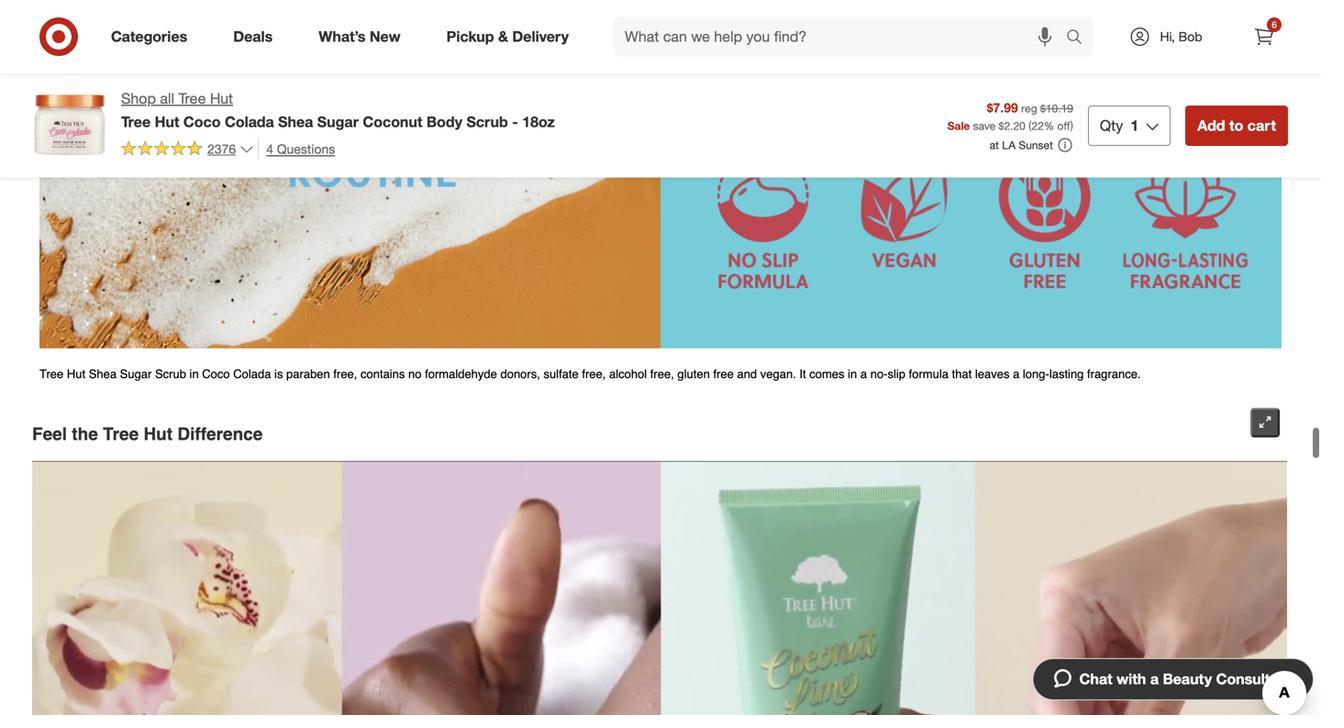 Task type: vqa. For each thing, say whether or not it's contained in the screenshot.
the right later
no



Task type: locate. For each thing, give the bounding box(es) containing it.
and
[[737, 367, 757, 381]]

tree down shop
[[121, 113, 151, 131]]

paraben
[[286, 367, 330, 381]]

-
[[512, 113, 518, 131]]

0 horizontal spatial in
[[190, 367, 199, 381]]

$
[[999, 119, 1005, 132]]

scrub inside the shop all tree hut tree hut coco colada shea sugar coconut body scrub - 18oz
[[467, 113, 508, 131]]

consultant
[[1217, 670, 1293, 688]]

shea
[[278, 113, 313, 131], [89, 367, 117, 381]]

1 vertical spatial colada
[[233, 367, 271, 381]]

sulfate
[[544, 367, 579, 381]]

questions
[[277, 141, 335, 157]]

2 horizontal spatial a
[[1151, 670, 1159, 688]]

1 horizontal spatial shea
[[278, 113, 313, 131]]

1 vertical spatial scrub
[[155, 367, 186, 381]]

at la sunset
[[990, 138, 1054, 152]]

in up the difference
[[190, 367, 199, 381]]

1 free, from the left
[[334, 367, 357, 381]]

4 questions
[[266, 141, 335, 157]]

hut
[[210, 89, 233, 107], [155, 113, 179, 131], [67, 367, 85, 381], [144, 424, 173, 444]]

what's new
[[319, 28, 401, 45]]

1 horizontal spatial scrub
[[467, 113, 508, 131]]

$10.19
[[1041, 101, 1074, 115]]

hi,
[[1161, 28, 1176, 45]]

4 questions link
[[258, 138, 335, 159]]

1 horizontal spatial free,
[[582, 367, 606, 381]]

coco up the difference
[[202, 367, 230, 381]]

0 vertical spatial shea
[[278, 113, 313, 131]]

alcohol
[[609, 367, 647, 381]]

1 vertical spatial coco
[[202, 367, 230, 381]]

in
[[190, 367, 199, 381], [848, 367, 858, 381]]

3 free, from the left
[[651, 367, 674, 381]]

0 horizontal spatial shea
[[89, 367, 117, 381]]

free, right paraben
[[334, 367, 357, 381]]

1 horizontal spatial in
[[848, 367, 858, 381]]

chat with a beauty consultant button
[[1033, 658, 1314, 700]]

0 horizontal spatial sugar
[[120, 367, 152, 381]]

1 horizontal spatial sugar
[[317, 113, 359, 131]]

coco
[[183, 113, 221, 131], [202, 367, 230, 381]]

colada left is
[[233, 367, 271, 381]]

0 horizontal spatial free,
[[334, 367, 357, 381]]

no-
[[871, 367, 888, 381]]

sugar inside the shop all tree hut tree hut coco colada shea sugar coconut body scrub - 18oz
[[317, 113, 359, 131]]

add to cart
[[1198, 116, 1277, 134]]

scrub
[[467, 113, 508, 131], [155, 367, 186, 381]]

tree
[[179, 89, 206, 107], [121, 113, 151, 131], [39, 367, 64, 381], [103, 424, 139, 444]]

&
[[498, 28, 508, 45]]

6
[[1272, 19, 1277, 30]]

a inside chat with a beauty consultant button
[[1151, 670, 1159, 688]]

0 vertical spatial sugar
[[317, 113, 359, 131]]

hi, bob
[[1161, 28, 1203, 45]]

to
[[1230, 116, 1244, 134]]

1 horizontal spatial a
[[1013, 367, 1020, 381]]

at
[[990, 138, 1000, 152]]

tree right all
[[179, 89, 206, 107]]

0 vertical spatial scrub
[[467, 113, 508, 131]]

with
[[1117, 670, 1147, 688]]

$7.99
[[987, 100, 1019, 116]]

in right comes
[[848, 367, 858, 381]]

2 horizontal spatial free,
[[651, 367, 674, 381]]

save
[[974, 119, 996, 132]]

vegan.
[[761, 367, 797, 381]]

free, left gluten
[[651, 367, 674, 381]]

2.20
[[1005, 119, 1026, 132]]

0 vertical spatial colada
[[225, 113, 274, 131]]

qty
[[1100, 116, 1124, 134]]

a left long-
[[1013, 367, 1020, 381]]

2376 link
[[121, 138, 254, 161]]

coco inside the shop all tree hut tree hut coco colada shea sugar coconut body scrub - 18oz
[[183, 113, 221, 131]]

tree right the
[[103, 424, 139, 444]]

a left "no-"
[[861, 367, 868, 381]]

0 vertical spatial coco
[[183, 113, 221, 131]]

body
[[427, 113, 463, 131]]

pickup & delivery
[[447, 28, 569, 45]]

0 horizontal spatial a
[[861, 367, 868, 381]]

free
[[714, 367, 734, 381]]

sugar up questions
[[317, 113, 359, 131]]

22
[[1032, 119, 1044, 132]]

scrub up feel the tree hut difference
[[155, 367, 186, 381]]

it
[[800, 367, 806, 381]]

1 vertical spatial shea
[[89, 367, 117, 381]]

beauty
[[1163, 670, 1213, 688]]

colada inside the shop all tree hut tree hut coco colada shea sugar coconut body scrub - 18oz
[[225, 113, 274, 131]]

shea up the
[[89, 367, 117, 381]]

sugar
[[317, 113, 359, 131], [120, 367, 152, 381]]

what's new link
[[303, 17, 424, 57]]

free, right sulfate
[[582, 367, 606, 381]]

a
[[861, 367, 868, 381], [1013, 367, 1020, 381], [1151, 670, 1159, 688]]

coco for hut
[[183, 113, 221, 131]]

18oz
[[522, 113, 555, 131]]

sale
[[948, 119, 970, 132]]

a right with
[[1151, 670, 1159, 688]]

sugar up feel the tree hut difference
[[120, 367, 152, 381]]

delivery
[[513, 28, 569, 45]]

pickup
[[447, 28, 494, 45]]

free,
[[334, 367, 357, 381], [582, 367, 606, 381], [651, 367, 674, 381]]

shea up 4 questions link
[[278, 113, 313, 131]]

scrub left -
[[467, 113, 508, 131]]

2376
[[207, 141, 236, 157]]

$7.99 reg $10.19 sale save $ 2.20 ( 22 % off )
[[948, 100, 1074, 132]]

coco up 2376 link
[[183, 113, 221, 131]]

colada up 4
[[225, 113, 274, 131]]

categories link
[[95, 17, 210, 57]]

colada
[[225, 113, 274, 131], [233, 367, 271, 381]]

what's
[[319, 28, 366, 45]]

search
[[1058, 29, 1102, 47]]

1 in from the left
[[190, 367, 199, 381]]



Task type: describe. For each thing, give the bounding box(es) containing it.
2 in from the left
[[848, 367, 858, 381]]

cart
[[1248, 116, 1277, 134]]

1 vertical spatial sugar
[[120, 367, 152, 381]]

contains
[[361, 367, 405, 381]]

donors,
[[501, 367, 540, 381]]

add
[[1198, 116, 1226, 134]]

What can we help you find? suggestions appear below search field
[[614, 17, 1071, 57]]

bob
[[1179, 28, 1203, 45]]

shea inside the shop all tree hut tree hut coco colada shea sugar coconut body scrub - 18oz
[[278, 113, 313, 131]]

leaves
[[976, 367, 1010, 381]]

hut down all
[[155, 113, 179, 131]]

fragrance.
[[1088, 367, 1141, 381]]

categories
[[111, 28, 187, 45]]

formaldehyde
[[425, 367, 497, 381]]

tree hut shea sugar scrub in coco colada is paraben free, contains no formaldehyde donors, sulfate free, alcohol free, gluten free and vegan. it comes in a no-slip formula that leaves a long-lasting fragrance.
[[39, 367, 1141, 381]]

slip
[[888, 367, 906, 381]]

2 free, from the left
[[582, 367, 606, 381]]

la
[[1003, 138, 1016, 152]]

deals link
[[218, 17, 296, 57]]

image of tree hut coco colada shea sugar coconut body scrub - 18oz image
[[33, 88, 106, 162]]

hut left the difference
[[144, 424, 173, 444]]

0 horizontal spatial scrub
[[155, 367, 186, 381]]

pickup & delivery link
[[431, 17, 592, 57]]

colada for shea
[[225, 113, 274, 131]]

comes
[[810, 367, 845, 381]]

colada for is
[[233, 367, 271, 381]]

coconut
[[363, 113, 423, 131]]

feel
[[32, 424, 67, 444]]

new
[[370, 28, 401, 45]]

feel the tree hut difference
[[32, 424, 263, 444]]

no
[[408, 367, 422, 381]]

off
[[1058, 119, 1071, 132]]

difference
[[178, 424, 263, 444]]

add to cart button
[[1186, 105, 1289, 146]]

(
[[1029, 119, 1032, 132]]

%
[[1044, 119, 1055, 132]]

all
[[160, 89, 174, 107]]

shop all tree hut tree hut coco colada shea sugar coconut body scrub - 18oz
[[121, 89, 555, 131]]

is
[[274, 367, 283, 381]]

shop
[[121, 89, 156, 107]]

qty 1
[[1100, 116, 1139, 134]]

that
[[952, 367, 972, 381]]

1
[[1131, 116, 1139, 134]]

coco for in
[[202, 367, 230, 381]]

hut up the
[[67, 367, 85, 381]]

deals
[[233, 28, 273, 45]]

sunset
[[1019, 138, 1054, 152]]

gluten
[[678, 367, 710, 381]]

chat
[[1080, 670, 1113, 688]]

formula
[[909, 367, 949, 381]]

long-
[[1023, 367, 1050, 381]]

4
[[266, 141, 273, 157]]

)
[[1071, 119, 1074, 132]]

tree up feel
[[39, 367, 64, 381]]

hut up 2376
[[210, 89, 233, 107]]

the
[[72, 424, 98, 444]]

chat with a beauty consultant
[[1080, 670, 1293, 688]]

lasting
[[1050, 367, 1084, 381]]

reg
[[1022, 101, 1038, 115]]

6 link
[[1245, 17, 1285, 57]]

search button
[[1058, 17, 1102, 61]]



